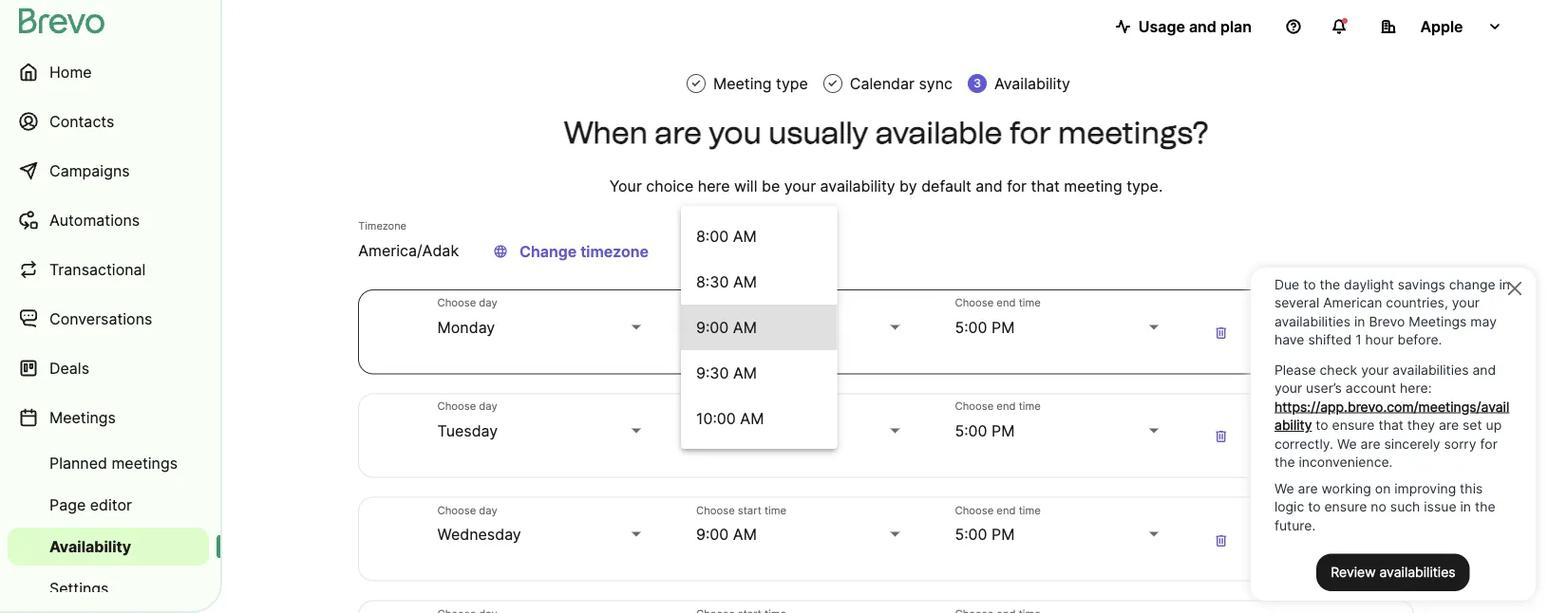 Task type: describe. For each thing, give the bounding box(es) containing it.
transactional
[[49, 260, 146, 279]]

meeting type
[[713, 74, 808, 93]]

change timezone
[[520, 242, 649, 261]]

campaigns
[[49, 161, 130, 180]]

by
[[900, 177, 917, 195]]

are
[[655, 114, 702, 151]]

3 delete from the top
[[1214, 532, 1229, 550]]

0 vertical spatial for
[[1010, 114, 1051, 151]]

2 delete button from the top
[[1202, 417, 1240, 455]]

meetings
[[112, 454, 178, 473]]

automations
[[49, 211, 140, 229]]

apple
[[1420, 17, 1463, 36]]

choice
[[646, 177, 694, 195]]

calendar sync
[[850, 74, 953, 93]]

usually
[[768, 114, 869, 151]]

plan
[[1220, 17, 1252, 36]]

8:00
[[696, 227, 729, 245]]

meeting
[[1064, 177, 1122, 195]]

that
[[1031, 177, 1060, 195]]

2 option from the top
[[681, 442, 837, 487]]

2 remove range image from the top
[[1210, 529, 1233, 552]]

type
[[776, 74, 808, 93]]

availability
[[820, 177, 895, 195]]

language
[[493, 243, 508, 261]]

8:00 am
[[696, 227, 757, 245]]

usage and plan button
[[1101, 8, 1267, 46]]

america/adak
[[358, 242, 459, 260]]

contacts link
[[8, 99, 209, 144]]

timezone
[[358, 220, 407, 232]]

calendar
[[850, 74, 915, 93]]

9:00 AM field
[[696, 316, 904, 339]]

availability link
[[8, 528, 209, 566]]

automations link
[[8, 198, 209, 243]]

10:00 am
[[696, 409, 764, 428]]

3
[[974, 76, 981, 90]]

conversations
[[49, 310, 152, 328]]

home
[[49, 63, 92, 81]]

editor
[[90, 496, 132, 514]]

planned meetings link
[[8, 445, 209, 483]]

0 horizontal spatial and
[[976, 177, 1003, 195]]

your
[[609, 177, 642, 195]]

10:00
[[696, 409, 736, 428]]

0 horizontal spatial availability
[[49, 538, 131, 556]]

am inside field
[[733, 318, 757, 337]]

conversations link
[[8, 296, 209, 342]]

left image
[[489, 240, 512, 263]]

usage and plan
[[1139, 17, 1252, 36]]

settings
[[49, 579, 109, 598]]

type.
[[1127, 177, 1163, 195]]

planned
[[49, 454, 107, 473]]

9:30 am
[[696, 364, 757, 382]]



Task type: locate. For each thing, give the bounding box(es) containing it.
planned meetings
[[49, 454, 178, 473]]

0 vertical spatial option
[[681, 168, 837, 214]]

home link
[[8, 49, 209, 95]]

you
[[709, 114, 762, 151]]

0 vertical spatial and
[[1189, 17, 1217, 36]]

list box
[[681, 168, 837, 487]]

when are you usually available for meetings?
[[563, 114, 1209, 151]]

usage
[[1139, 17, 1185, 36]]

no color image
[[691, 77, 702, 90]]

option up 8:00 am
[[681, 168, 837, 214]]

9:30
[[696, 364, 729, 382]]

0 vertical spatial delete
[[1214, 324, 1229, 342]]

1 horizontal spatial and
[[1189, 17, 1217, 36]]

check for meeting
[[691, 77, 702, 90]]

timezone
[[581, 242, 649, 261]]

for up that
[[1010, 114, 1051, 151]]

when
[[563, 114, 648, 151]]

1 check from the left
[[691, 77, 702, 90]]

availability right 3
[[995, 74, 1071, 93]]

page editor
[[49, 496, 132, 514]]

delete
[[1214, 324, 1229, 342], [1214, 428, 1229, 446], [1214, 532, 1229, 550]]

deals
[[49, 359, 89, 378]]

and right default
[[976, 177, 1003, 195]]

2 vertical spatial delete
[[1214, 532, 1229, 550]]

deals link
[[8, 346, 209, 391]]

9:00 am inside field
[[696, 318, 757, 337]]

2 check from the left
[[827, 77, 839, 90]]

availability
[[995, 74, 1071, 93], [49, 538, 131, 556]]

0 vertical spatial availability
[[995, 74, 1071, 93]]

delete button
[[1202, 313, 1240, 351], [1202, 417, 1240, 455], [1202, 521, 1240, 559]]

1 vertical spatial option
[[681, 442, 837, 487]]

be
[[762, 177, 780, 195]]

page
[[49, 496, 86, 514]]

for
[[1010, 114, 1051, 151], [1007, 177, 1027, 195]]

will
[[734, 177, 758, 195]]

check left meeting
[[691, 77, 702, 90]]

for left that
[[1007, 177, 1027, 195]]

and left plan
[[1189, 17, 1217, 36]]

and inside button
[[1189, 17, 1217, 36]]

1 vertical spatial availability
[[49, 538, 131, 556]]

1 delete button from the top
[[1202, 313, 1240, 351]]

meetings?
[[1058, 114, 1209, 151]]

remove range image
[[1210, 322, 1233, 345], [1210, 529, 1233, 552]]

1 delete from the top
[[1214, 324, 1229, 342]]

campaigns link
[[8, 148, 209, 194]]

check
[[691, 77, 702, 90], [827, 77, 839, 90]]

meeting
[[713, 74, 772, 93]]

your
[[784, 177, 816, 195]]

1 horizontal spatial availability
[[995, 74, 1071, 93]]

check right type on the right of the page
[[827, 77, 839, 90]]

no color image
[[827, 77, 839, 90]]

remove range image
[[1210, 426, 1233, 448]]

0 vertical spatial remove range image
[[1210, 322, 1233, 345]]

option
[[681, 168, 837, 214], [681, 442, 837, 487]]

1 vertical spatial remove range image
[[1210, 529, 1233, 552]]

1 vertical spatial delete button
[[1202, 417, 1240, 455]]

available
[[875, 114, 1003, 151]]

option down 10:00 am
[[681, 442, 837, 487]]

2 delete from the top
[[1214, 428, 1229, 446]]

transactional link
[[8, 247, 209, 293]]

change
[[520, 242, 577, 261]]

1 option from the top
[[681, 168, 837, 214]]

1 vertical spatial and
[[976, 177, 1003, 195]]

and
[[1189, 17, 1217, 36], [976, 177, 1003, 195]]

9:00 am
[[696, 318, 757, 337], [696, 318, 757, 337]]

9:00
[[696, 318, 729, 337], [696, 318, 729, 337]]

8:30 am
[[696, 272, 757, 291]]

0 horizontal spatial check
[[691, 77, 702, 90]]

1 vertical spatial for
[[1007, 177, 1027, 195]]

1 vertical spatial delete
[[1214, 428, 1229, 446]]

delete inside remove range image
[[1214, 428, 1229, 446]]

1 horizontal spatial check
[[827, 77, 839, 90]]

check for calendar
[[827, 77, 839, 90]]

0 vertical spatial delete button
[[1202, 313, 1240, 351]]

apple button
[[1366, 8, 1518, 46]]

page editor link
[[8, 486, 209, 524]]

settings link
[[8, 570, 209, 608]]

3 delete button from the top
[[1202, 521, 1240, 559]]

2 vertical spatial delete button
[[1202, 521, 1240, 559]]

availability down "page editor"
[[49, 538, 131, 556]]

9:00 inside field
[[696, 318, 729, 337]]

list box containing 8:00 am
[[681, 168, 837, 487]]

here
[[698, 177, 730, 195]]

1 remove range image from the top
[[1210, 322, 1233, 345]]

am
[[733, 227, 757, 245], [733, 272, 757, 291], [733, 318, 757, 337], [733, 318, 757, 337], [733, 364, 757, 382], [740, 409, 764, 428]]

your choice here will be your availability by default and for that meeting type.
[[609, 177, 1163, 195]]

8:30
[[696, 272, 729, 291]]

contacts
[[49, 112, 114, 131]]

meetings link
[[8, 395, 209, 441]]

meetings
[[49, 408, 116, 427]]

sync
[[919, 74, 953, 93]]

default
[[922, 177, 972, 195]]



Task type: vqa. For each thing, say whether or not it's contained in the screenshot.
pre-
no



